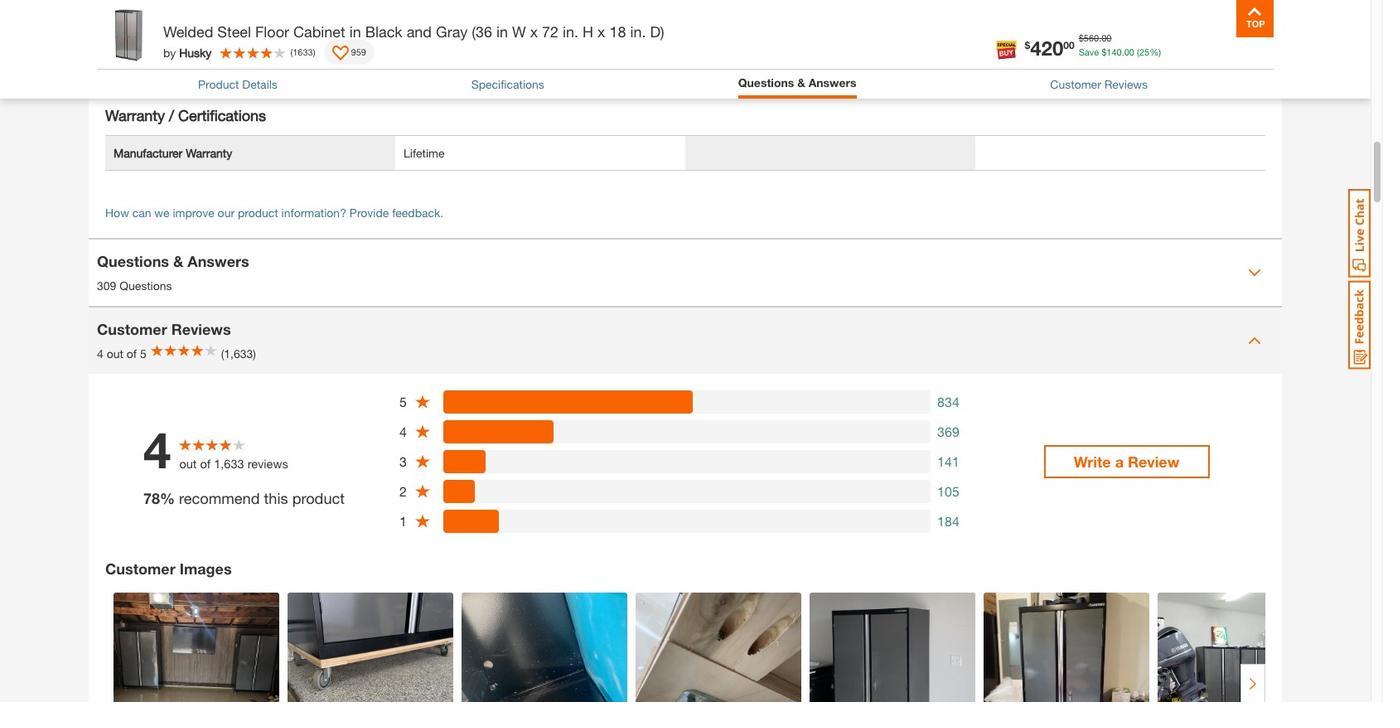 Task type: describe. For each thing, give the bounding box(es) containing it.
star icon image for 2
[[415, 483, 431, 499]]

we
[[155, 205, 170, 219]]

0 vertical spatial 5
[[140, 347, 146, 361]]

weight
[[141, 29, 177, 44]]

309
[[97, 279, 116, 293]]

2 vertical spatial questions
[[120, 279, 172, 293]]

0 vertical spatial customer reviews
[[1051, 77, 1148, 91]]

black
[[365, 22, 403, 41]]

2 horizontal spatial $
[[1102, 46, 1107, 57]]

959 button
[[324, 40, 375, 65]]

feedback link image
[[1349, 280, 1371, 370]]

d)
[[650, 22, 665, 41]]

provide
[[350, 205, 389, 219]]

total
[[114, 29, 138, 44]]

& for questions & answers 309 questions
[[173, 252, 184, 270]]

1 vertical spatial product
[[292, 489, 345, 507]]

0 vertical spatial .
[[1100, 32, 1102, 43]]

1 horizontal spatial 5
[[400, 393, 407, 409]]

how can we improve our product information? provide feedback. link
[[105, 205, 444, 219]]

540
[[404, 29, 423, 44]]

2 in. from the left
[[631, 22, 646, 41]]

0 horizontal spatial customer reviews
[[97, 320, 231, 338]]

( inside the $ 560 . 00 save $ 140 . 00 ( 25 %)
[[1138, 46, 1140, 57]]

1 vertical spatial of
[[200, 457, 211, 471]]

0 vertical spatial warranty
[[105, 106, 165, 124]]

2 horizontal spatial 00
[[1125, 46, 1135, 57]]

2 x from the left
[[598, 22, 606, 41]]

369
[[938, 423, 960, 439]]

0 horizontal spatial product
[[238, 205, 278, 219]]

$ for 420
[[1025, 39, 1031, 51]]

certifications
[[178, 106, 266, 124]]

0 horizontal spatial 4
[[97, 347, 103, 361]]

steel
[[218, 22, 251, 41]]

959
[[351, 46, 366, 57]]

00 inside $ 420 00
[[1064, 39, 1075, 51]]

images
[[180, 559, 232, 578]]

by
[[163, 45, 176, 59]]

2 ( from the left
[[291, 46, 293, 57]]

2 in from the left
[[497, 22, 508, 41]]

write
[[1074, 452, 1112, 471]]

1 vertical spatial customer
[[97, 320, 167, 338]]

our
[[218, 205, 235, 219]]

specifications
[[472, 77, 545, 91]]

$ 560 . 00 save $ 140 . 00 ( 25 %)
[[1079, 32, 1162, 57]]

gray
[[436, 22, 468, 41]]

1 horizontal spatial 00
[[1102, 32, 1112, 43]]

this
[[264, 489, 288, 507]]

18
[[610, 22, 626, 41]]

1 vertical spatial .
[[1122, 46, 1125, 57]]

top button
[[1237, 0, 1274, 37]]

a
[[1116, 452, 1124, 471]]

2 vertical spatial customer
[[105, 559, 176, 578]]

write a review
[[1074, 452, 1180, 471]]

%)
[[1150, 46, 1162, 57]]

welded steel floor cabinet in black and gray (36 in w x 72 in. h x 18 in. d)
[[163, 22, 665, 41]]

caret image
[[1249, 266, 1262, 279]]

star icon image for 5
[[415, 394, 431, 410]]

3
[[400, 453, 407, 469]]

1 horizontal spatial 4
[[143, 420, 171, 479]]

0 vertical spatial out
[[107, 347, 123, 361]]

78
[[143, 489, 160, 507]]

display image
[[332, 46, 349, 62]]

questions for questions & answers 309 questions
[[97, 252, 169, 270]]

product
[[198, 77, 239, 91]]

834
[[938, 393, 960, 409]]

)
[[313, 46, 316, 57]]

420
[[1031, 36, 1064, 59]]

information?
[[282, 205, 347, 219]]

1 vertical spatial out
[[179, 457, 197, 471]]

cabinet
[[294, 22, 345, 41]]

140
[[1107, 46, 1122, 57]]

1 in. from the left
[[563, 22, 579, 41]]



Task type: vqa. For each thing, say whether or not it's contained in the screenshot.
(1,299)
no



Task type: locate. For each thing, give the bounding box(es) containing it.
5 star icon image from the top
[[415, 513, 431, 529]]

1 vertical spatial answers
[[188, 252, 249, 270]]

live chat image
[[1349, 189, 1371, 278]]

0 horizontal spatial in.
[[563, 22, 579, 41]]

lifetime
[[404, 146, 445, 160]]

customer images
[[105, 559, 232, 578]]

2
[[400, 483, 407, 499]]

0 horizontal spatial 00
[[1064, 39, 1075, 51]]

0 horizontal spatial .
[[1100, 32, 1102, 43]]

1 horizontal spatial reviews
[[1105, 77, 1148, 91]]

in up 959
[[350, 22, 361, 41]]

questions for questions & answers
[[739, 75, 795, 90]]

recommend
[[179, 489, 260, 507]]

( left %)
[[1138, 46, 1140, 57]]

(1,633)
[[221, 347, 256, 361]]

1 horizontal spatial (
[[1138, 46, 1140, 57]]

reviews down 140
[[1105, 77, 1148, 91]]

floor
[[255, 22, 289, 41]]

1 horizontal spatial x
[[598, 22, 606, 41]]

0 horizontal spatial &
[[173, 252, 184, 270]]

write a review button
[[1044, 445, 1210, 478]]

0 horizontal spatial of
[[127, 347, 137, 361]]

of
[[127, 347, 137, 361], [200, 457, 211, 471]]

warranty down certifications
[[186, 146, 232, 160]]

1 horizontal spatial product
[[292, 489, 345, 507]]

answers
[[809, 75, 857, 90], [188, 252, 249, 270]]

0 horizontal spatial $
[[1025, 39, 1031, 51]]

manufacturer
[[114, 146, 183, 160]]

1 vertical spatial reviews
[[171, 320, 231, 338]]

warranty / certifications
[[105, 106, 266, 124]]

and
[[407, 22, 432, 41]]

x
[[530, 22, 538, 41], [598, 22, 606, 41]]

141
[[938, 453, 960, 469]]

reviews up the (1,633)
[[171, 320, 231, 338]]

out down the "309"
[[107, 347, 123, 361]]

x right h
[[598, 22, 606, 41]]

customer down save at right
[[1051, 77, 1102, 91]]

out of 1,633 reviews
[[179, 457, 288, 471]]

review
[[1129, 452, 1180, 471]]

how can we improve our product information? provide feedback.
[[105, 205, 444, 219]]

%
[[160, 489, 175, 507]]

0 horizontal spatial warranty
[[105, 106, 165, 124]]

4 up 3
[[400, 423, 407, 439]]

caret image
[[1249, 334, 1262, 347]]

1 horizontal spatial customer reviews
[[1051, 77, 1148, 91]]

00 left save at right
[[1064, 39, 1075, 51]]

0 vertical spatial product
[[238, 205, 278, 219]]

reviews
[[248, 457, 288, 471]]

customer
[[1051, 77, 1102, 91], [97, 320, 167, 338], [105, 559, 176, 578]]

product right our on the top of the page
[[238, 205, 278, 219]]

in
[[350, 22, 361, 41], [497, 22, 508, 41]]

product right the this
[[292, 489, 345, 507]]

1 horizontal spatial $
[[1079, 32, 1084, 43]]

details
[[242, 77, 278, 91]]

$ 420 00
[[1025, 36, 1075, 59]]

product image image
[[101, 8, 155, 62]]

1 vertical spatial questions
[[97, 252, 169, 270]]

in left w
[[497, 22, 508, 41]]

1 horizontal spatial answers
[[809, 75, 857, 90]]

husky
[[179, 45, 212, 59]]

out
[[107, 347, 123, 361], [179, 457, 197, 471]]

4
[[97, 347, 103, 361], [143, 420, 171, 479], [400, 423, 407, 439]]

0 horizontal spatial (
[[291, 46, 293, 57]]

questions & answers 309 questions
[[97, 252, 249, 293]]

0 horizontal spatial 5
[[140, 347, 146, 361]]

how
[[105, 205, 129, 219]]

1 horizontal spatial of
[[200, 457, 211, 471]]

5
[[140, 347, 146, 361], [400, 393, 407, 409]]

feedback.
[[392, 205, 444, 219]]

$ for 560
[[1079, 32, 1084, 43]]

welded
[[163, 22, 213, 41]]

1 vertical spatial &
[[173, 252, 184, 270]]

star icon image for 4
[[415, 423, 431, 440]]

1,633
[[214, 457, 244, 471]]

answers for questions & answers
[[809, 75, 857, 90]]

& inside questions & answers 309 questions
[[173, 252, 184, 270]]

0 vertical spatial &
[[798, 75, 806, 90]]

2 horizontal spatial 4
[[400, 423, 407, 439]]

&
[[798, 75, 806, 90], [173, 252, 184, 270]]

1 vertical spatial warranty
[[186, 146, 232, 160]]

1 horizontal spatial &
[[798, 75, 806, 90]]

questions & answers
[[739, 75, 857, 90]]

0 vertical spatial reviews
[[1105, 77, 1148, 91]]

1 horizontal spatial in.
[[631, 22, 646, 41]]

1 horizontal spatial warranty
[[186, 146, 232, 160]]

1 x from the left
[[530, 22, 538, 41]]

0 vertical spatial answers
[[809, 75, 857, 90]]

1633
[[293, 46, 313, 57]]

customer reviews
[[1051, 77, 1148, 91], [97, 320, 231, 338]]

1
[[400, 513, 407, 529]]

1 horizontal spatial .
[[1122, 46, 1125, 57]]

questions & answers button
[[739, 74, 857, 95], [739, 74, 857, 91]]

0 horizontal spatial answers
[[188, 252, 249, 270]]

72
[[542, 22, 559, 41]]

star icon image for 3
[[415, 453, 431, 470]]

in.
[[563, 22, 579, 41], [631, 22, 646, 41]]

0 vertical spatial of
[[127, 347, 137, 361]]

$
[[1079, 32, 1084, 43], [1025, 39, 1031, 51], [1102, 46, 1107, 57]]

customer reviews down save at right
[[1051, 77, 1148, 91]]

warranty
[[105, 106, 165, 124], [186, 146, 232, 160]]

00 left 25
[[1125, 46, 1135, 57]]

0 horizontal spatial in
[[350, 22, 361, 41]]

(
[[1138, 46, 1140, 57], [291, 46, 293, 57]]

customer reviews up 4 out of 5
[[97, 320, 231, 338]]

product
[[238, 205, 278, 219], [292, 489, 345, 507]]

4 out of 5
[[97, 347, 146, 361]]

product details
[[198, 77, 278, 91]]

specifications button
[[472, 75, 545, 93], [472, 75, 545, 93]]

78 % recommend this product
[[143, 489, 345, 507]]

184
[[938, 513, 960, 529]]

( left )
[[291, 46, 293, 57]]

customer left the images
[[105, 559, 176, 578]]

.
[[1100, 32, 1102, 43], [1122, 46, 1125, 57]]

0 horizontal spatial x
[[530, 22, 538, 41]]

1 in from the left
[[350, 22, 361, 41]]

25
[[1140, 46, 1150, 57]]

w
[[512, 22, 526, 41]]

4 up 78 at the bottom
[[143, 420, 171, 479]]

(36
[[472, 22, 493, 41]]

1 horizontal spatial out
[[179, 457, 197, 471]]

0 vertical spatial questions
[[739, 75, 795, 90]]

capacity
[[180, 29, 226, 44]]

star icon image for 1
[[415, 513, 431, 529]]

1 ( from the left
[[1138, 46, 1140, 57]]

out left the 1,633
[[179, 457, 197, 471]]

manufacturer warranty
[[114, 146, 232, 160]]

in. left h
[[563, 22, 579, 41]]

customer up 4 out of 5
[[97, 320, 167, 338]]

in. left d)
[[631, 22, 646, 41]]

by husky
[[163, 45, 212, 59]]

105
[[938, 483, 960, 499]]

save
[[1079, 46, 1100, 57]]

& for questions & answers
[[798, 75, 806, 90]]

0 horizontal spatial reviews
[[171, 320, 231, 338]]

warranty left /
[[105, 106, 165, 124]]

1 star icon image from the top
[[415, 394, 431, 410]]

total weight capacity (lb.)
[[114, 29, 248, 44]]

star icon image
[[415, 394, 431, 410], [415, 423, 431, 440], [415, 453, 431, 470], [415, 483, 431, 499], [415, 513, 431, 529]]

reviews
[[1105, 77, 1148, 91], [171, 320, 231, 338]]

$ inside $ 420 00
[[1025, 39, 1031, 51]]

customer reviews button
[[1051, 75, 1148, 93], [1051, 75, 1148, 93]]

4 star icon image from the top
[[415, 483, 431, 499]]

x right w
[[530, 22, 538, 41]]

00 right 560 on the top of page
[[1102, 32, 1112, 43]]

h
[[583, 22, 594, 41]]

1 horizontal spatial in
[[497, 22, 508, 41]]

4 down the "309"
[[97, 347, 103, 361]]

( 1633 )
[[291, 46, 316, 57]]

/
[[169, 106, 174, 124]]

$ right save at right
[[1102, 46, 1107, 57]]

$ up save at right
[[1079, 32, 1084, 43]]

1 vertical spatial 5
[[400, 393, 407, 409]]

(lb.)
[[229, 29, 248, 44]]

3 star icon image from the top
[[415, 453, 431, 470]]

answers for questions & answers 309 questions
[[188, 252, 249, 270]]

$ left save at right
[[1025, 39, 1031, 51]]

2 star icon image from the top
[[415, 423, 431, 440]]

0 vertical spatial customer
[[1051, 77, 1102, 91]]

answers inside questions & answers 309 questions
[[188, 252, 249, 270]]

560
[[1084, 32, 1100, 43]]

0 horizontal spatial out
[[107, 347, 123, 361]]

1 vertical spatial customer reviews
[[97, 320, 231, 338]]

product details button
[[198, 75, 278, 93], [198, 75, 278, 93]]

can
[[132, 205, 151, 219]]

improve
[[173, 205, 215, 219]]



